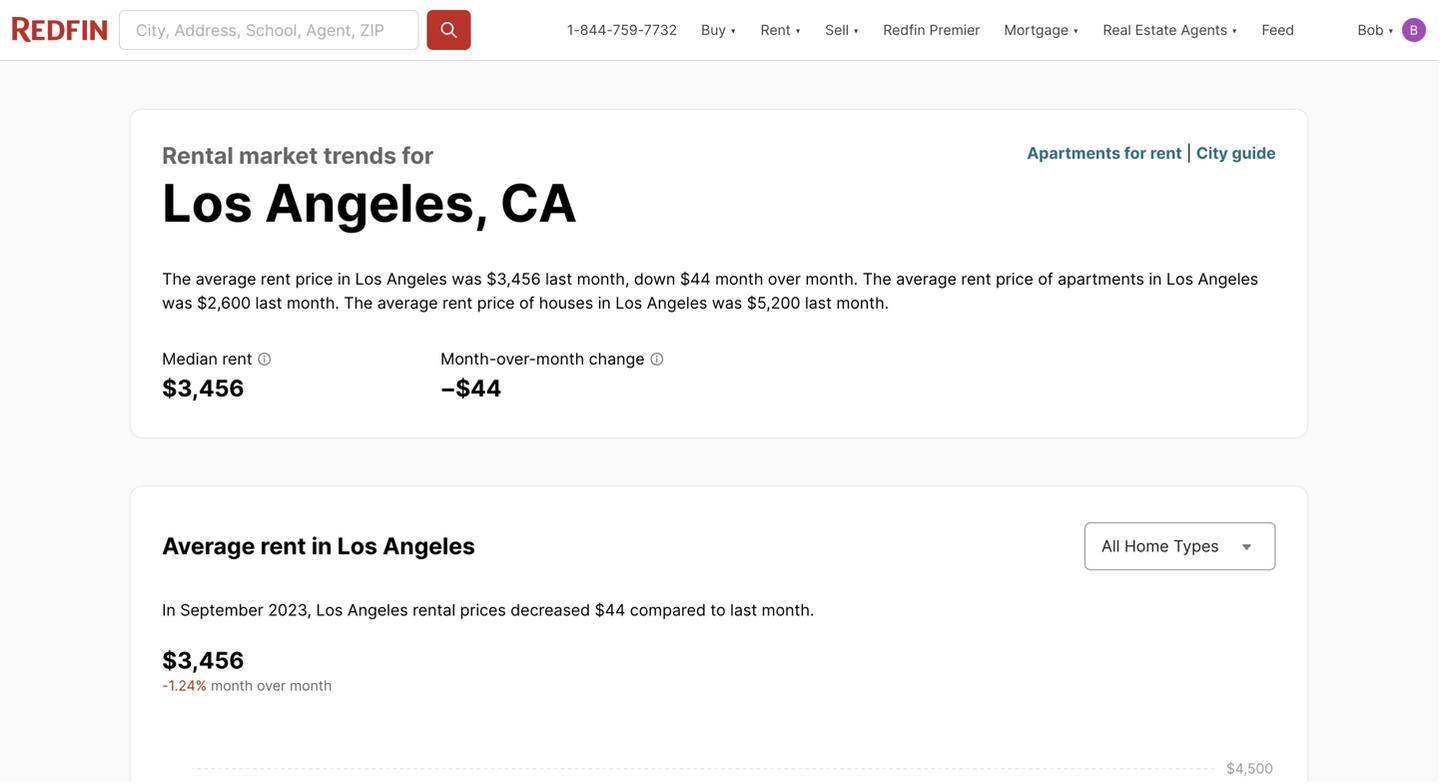 Task type: vqa. For each thing, say whether or not it's contained in the screenshot.
1-
yes



Task type: describe. For each thing, give the bounding box(es) containing it.
month inside the average rent price in los angeles was $3,456 last month, down $44 month over month. the average rent price of apartments in los angeles was $2,600 last month. the average rent price of houses in los angeles was $5,200 last month.
[[715, 269, 763, 289]]

2 horizontal spatial average
[[896, 269, 957, 289]]

rent ▾ button
[[761, 0, 801, 60]]

for inside rental market trends for los angeles, ca
[[402, 141, 434, 169]]

real estate agents ▾ button
[[1091, 0, 1250, 60]]

sell ▾ button
[[825, 0, 859, 60]]

in september 2023, los angeles rental prices decreased $44 compared to last month.
[[162, 600, 814, 620]]

buy ▾ button
[[701, 0, 737, 60]]

0 horizontal spatial price
[[295, 269, 333, 289]]

0 horizontal spatial the
[[162, 269, 191, 289]]

buy ▾
[[701, 21, 737, 38]]

real estate agents ▾
[[1103, 21, 1238, 38]]

1 horizontal spatial the
[[344, 293, 373, 313]]

real estate agents ▾ link
[[1103, 0, 1238, 60]]

month-
[[441, 349, 496, 369]]

$2,600
[[197, 293, 251, 313]]

1-844-759-7732 link
[[567, 21, 677, 38]]

0 horizontal spatial was
[[162, 293, 192, 313]]

all home types
[[1102, 536, 1219, 556]]

mortgage ▾
[[1004, 21, 1079, 38]]

over inside '$3,456 -1.24% month over month'
[[257, 677, 286, 694]]

▾ for sell ▾
[[853, 21, 859, 38]]

change
[[589, 349, 645, 369]]

real
[[1103, 21, 1131, 38]]

to
[[711, 600, 726, 620]]

$44 inside the average rent price in los angeles was $3,456 last month, down $44 month over month. the average rent price of apartments in los angeles was $2,600 last month. the average rent price of houses in los angeles was $5,200 last month.
[[680, 269, 711, 289]]

market
[[239, 141, 318, 169]]

the average rent price in los angeles was $3,456 last month, down $44 month over month. the average rent price of apartments in los angeles was $2,600 last month. the average rent price of houses in los angeles was $5,200 last month.
[[162, 269, 1259, 313]]

redfin premier
[[883, 21, 980, 38]]

5 ▾ from the left
[[1231, 21, 1238, 38]]

median
[[162, 349, 218, 369]]

in up 2023,
[[312, 532, 332, 560]]

estate
[[1135, 21, 1177, 38]]

redfin
[[883, 21, 926, 38]]

7732
[[644, 21, 677, 38]]

$3,456 -1.24% month over month
[[162, 646, 332, 694]]

2 horizontal spatial the
[[863, 269, 892, 289]]

prices
[[460, 600, 506, 620]]

in right apartments
[[1149, 269, 1162, 289]]

0 horizontal spatial average
[[196, 269, 256, 289]]

over-
[[496, 349, 536, 369]]

guide
[[1232, 143, 1276, 163]]

mortgage ▾ button
[[1004, 0, 1079, 60]]

2 horizontal spatial was
[[712, 293, 742, 313]]

city
[[1196, 143, 1228, 163]]

rent ▾ button
[[749, 0, 813, 60]]

mortgage ▾ button
[[992, 0, 1091, 60]]

$5,200
[[747, 293, 800, 313]]

apartments
[[1058, 269, 1144, 289]]

1-844-759-7732
[[567, 21, 677, 38]]

−$44
[[441, 374, 502, 402]]

median rent
[[162, 349, 252, 369]]

1 vertical spatial $44
[[595, 600, 626, 620]]

in down month,
[[598, 293, 611, 313]]

buy ▾ button
[[689, 0, 749, 60]]

1 horizontal spatial average
[[377, 293, 438, 313]]

1 horizontal spatial for
[[1124, 143, 1147, 163]]

apartments
[[1027, 143, 1121, 163]]

▾ for mortgage ▾
[[1073, 21, 1079, 38]]

redfin premier button
[[871, 0, 992, 60]]

rent
[[761, 21, 791, 38]]

compared
[[630, 600, 706, 620]]



Task type: locate. For each thing, give the bounding box(es) containing it.
over
[[768, 269, 801, 289], [257, 677, 286, 694]]

1 ▾ from the left
[[730, 21, 737, 38]]

types
[[1174, 536, 1219, 556]]

$3,456 down median rent
[[162, 374, 244, 402]]

month down 2023,
[[290, 677, 332, 694]]

0 vertical spatial $44
[[680, 269, 711, 289]]

price down angeles,
[[295, 269, 333, 289]]

-
[[162, 677, 169, 694]]

month right 1.24% at left
[[211, 677, 253, 694]]

last right to
[[730, 600, 757, 620]]

ca
[[500, 171, 577, 234]]

0 horizontal spatial $44
[[595, 600, 626, 620]]

▾ right buy
[[730, 21, 737, 38]]

month.
[[805, 269, 858, 289], [287, 293, 339, 313], [836, 293, 889, 313], [762, 600, 814, 620]]

sell
[[825, 21, 849, 38]]

los inside rental market trends for los angeles, ca
[[162, 171, 253, 234]]

bob ▾
[[1358, 21, 1394, 38]]

1 horizontal spatial was
[[452, 269, 482, 289]]

▾ right bob at the right of the page
[[1388, 21, 1394, 38]]

for right "trends"
[[402, 141, 434, 169]]

in
[[338, 269, 351, 289], [1149, 269, 1162, 289], [598, 293, 611, 313], [312, 532, 332, 560]]

▾ right sell
[[853, 21, 859, 38]]

$3,456 inside '$3,456 -1.24% month over month'
[[162, 646, 244, 674]]

0 horizontal spatial for
[[402, 141, 434, 169]]

1 horizontal spatial price
[[477, 293, 515, 313]]

of left apartments
[[1038, 269, 1053, 289]]

844-
[[580, 21, 613, 38]]

▾
[[730, 21, 737, 38], [795, 21, 801, 38], [853, 21, 859, 38], [1073, 21, 1079, 38], [1231, 21, 1238, 38], [1388, 21, 1394, 38]]

price
[[295, 269, 333, 289], [996, 269, 1034, 289], [477, 293, 515, 313]]

1 horizontal spatial of
[[1038, 269, 1053, 289]]

trends
[[323, 141, 397, 169]]

month up $5,200 in the right of the page
[[715, 269, 763, 289]]

1 vertical spatial $3,456
[[162, 374, 244, 402]]

sell ▾ button
[[813, 0, 871, 60]]

2 vertical spatial $3,456
[[162, 646, 244, 674]]

0 vertical spatial $3,456
[[487, 269, 541, 289]]

angeles
[[387, 269, 447, 289], [1198, 269, 1259, 289], [647, 293, 708, 313], [383, 532, 475, 560], [347, 600, 408, 620]]

0 vertical spatial over
[[768, 269, 801, 289]]

last
[[545, 269, 572, 289], [255, 293, 282, 313], [805, 293, 832, 313], [730, 600, 757, 620]]

month down houses
[[536, 349, 584, 369]]

city guide link
[[1196, 143, 1276, 163]]

$44 left "compared"
[[595, 600, 626, 620]]

over up $5,200 in the right of the page
[[768, 269, 801, 289]]

rental market trends for los angeles, ca
[[162, 141, 577, 234]]

month
[[715, 269, 763, 289], [536, 349, 584, 369], [211, 677, 253, 694], [290, 677, 332, 694]]

down
[[634, 269, 676, 289]]

$3,456
[[487, 269, 541, 289], [162, 374, 244, 402], [162, 646, 244, 674]]

▾ for buy ▾
[[730, 21, 737, 38]]

1 vertical spatial of
[[519, 293, 535, 313]]

of left houses
[[519, 293, 535, 313]]

feed button
[[1250, 0, 1346, 60]]

4 ▾ from the left
[[1073, 21, 1079, 38]]

decreased
[[511, 600, 590, 620]]

$3,456 for $3,456 -1.24% month over month
[[162, 646, 244, 674]]

$44
[[680, 269, 711, 289], [595, 600, 626, 620]]

0 vertical spatial of
[[1038, 269, 1053, 289]]

$3,456 for $3,456
[[162, 374, 244, 402]]

over inside the average rent price in los angeles was $3,456 last month, down $44 month over month. the average rent price of apartments in los angeles was $2,600 last month. the average rent price of houses in los angeles was $5,200 last month.
[[768, 269, 801, 289]]

for
[[402, 141, 434, 169], [1124, 143, 1147, 163]]

rent
[[1150, 143, 1182, 163], [261, 269, 291, 289], [961, 269, 991, 289], [442, 293, 473, 313], [222, 349, 252, 369], [260, 532, 306, 560]]

0 horizontal spatial of
[[519, 293, 535, 313]]

last right $2,600
[[255, 293, 282, 313]]

over down 2023,
[[257, 677, 286, 694]]

1 horizontal spatial $44
[[680, 269, 711, 289]]

month,
[[577, 269, 630, 289]]

sell ▾
[[825, 21, 859, 38]]

angeles,
[[265, 171, 488, 234]]

all
[[1102, 536, 1120, 556]]

rental
[[162, 141, 233, 169]]

$3,456 up 1.24% at left
[[162, 646, 244, 674]]

september
[[180, 600, 263, 620]]

apartments for rent link
[[1027, 143, 1182, 163]]

feed
[[1262, 21, 1294, 38]]

was left $2,600
[[162, 293, 192, 313]]

was
[[452, 269, 482, 289], [162, 293, 192, 313], [712, 293, 742, 313]]

price left apartments
[[996, 269, 1034, 289]]

home
[[1125, 536, 1169, 556]]

▾ for rent ▾
[[795, 21, 801, 38]]

of
[[1038, 269, 1053, 289], [519, 293, 535, 313]]

agents
[[1181, 21, 1228, 38]]

the
[[162, 269, 191, 289], [863, 269, 892, 289], [344, 293, 373, 313]]

▾ right mortgage
[[1073, 21, 1079, 38]]

3 ▾ from the left
[[853, 21, 859, 38]]

premier
[[929, 21, 980, 38]]

2023,
[[268, 600, 312, 620]]

average
[[196, 269, 256, 289], [896, 269, 957, 289], [377, 293, 438, 313]]

$3,456 up houses
[[487, 269, 541, 289]]

last up houses
[[545, 269, 572, 289]]

buy
[[701, 21, 726, 38]]

1 horizontal spatial over
[[768, 269, 801, 289]]

rent ▾
[[761, 21, 801, 38]]

City, Address, School, Agent, ZIP search field
[[119, 10, 419, 50]]

▾ right agents on the top right
[[1231, 21, 1238, 38]]

2 horizontal spatial price
[[996, 269, 1034, 289]]

▾ for bob ▾
[[1388, 21, 1394, 38]]

|
[[1187, 143, 1192, 163]]

mortgage
[[1004, 21, 1069, 38]]

in down angeles,
[[338, 269, 351, 289]]

apartments for rent | city guide
[[1027, 143, 1276, 163]]

6 ▾ from the left
[[1388, 21, 1394, 38]]

2 ▾ from the left
[[795, 21, 801, 38]]

month-over-month change
[[441, 349, 645, 369]]

was left $5,200 in the right of the page
[[712, 293, 742, 313]]

price up over-
[[477, 293, 515, 313]]

houses
[[539, 293, 593, 313]]

▾ right rent
[[795, 21, 801, 38]]

bob
[[1358, 21, 1384, 38]]

submit search image
[[439, 20, 459, 40]]

user photo image
[[1402, 18, 1426, 42]]

$3,456 inside the average rent price in los angeles was $3,456 last month, down $44 month over month. the average rent price of apartments in los angeles was $2,600 last month. the average rent price of houses in los angeles was $5,200 last month.
[[487, 269, 541, 289]]

$44 right down
[[680, 269, 711, 289]]

1 vertical spatial over
[[257, 677, 286, 694]]

last right $5,200 in the right of the page
[[805, 293, 832, 313]]

for left | at top
[[1124, 143, 1147, 163]]

0 horizontal spatial over
[[257, 677, 286, 694]]

was up month-
[[452, 269, 482, 289]]

rental
[[413, 600, 456, 620]]

average
[[162, 532, 255, 560]]

1-
[[567, 21, 580, 38]]

759-
[[613, 21, 644, 38]]

los
[[162, 171, 253, 234], [355, 269, 382, 289], [1167, 269, 1193, 289], [615, 293, 642, 313], [337, 532, 377, 560], [316, 600, 343, 620]]

1.24%
[[169, 677, 207, 694]]

in
[[162, 600, 176, 620]]

average rent in los angeles
[[162, 532, 475, 560]]



